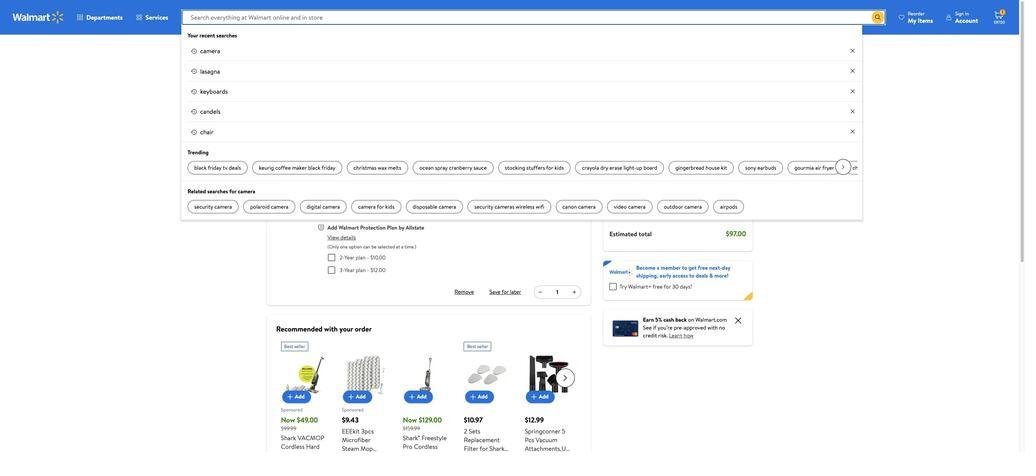 Task type: vqa. For each thing, say whether or not it's contained in the screenshot.


Task type: locate. For each thing, give the bounding box(es) containing it.
camera
[[200, 47, 220, 55], [238, 188, 255, 196], [215, 203, 232, 211], [271, 203, 289, 211], [323, 203, 340, 211], [358, 203, 376, 211], [439, 203, 457, 211], [579, 203, 596, 211], [629, 203, 646, 211], [685, 203, 702, 211]]

best seller inside alert
[[328, 169, 350, 176]]

add to cart image for $10.97
[[469, 393, 478, 402]]

5
[[562, 428, 566, 436]]

sponsored up $49.00
[[281, 407, 303, 414]]

clear query image
[[850, 48, 857, 54], [850, 68, 857, 74], [850, 88, 857, 95], [850, 108, 857, 115]]

$97.00 down airpods link
[[726, 229, 747, 239]]

1 vertical spatial free
[[736, 193, 747, 201]]

in inside sign in account
[[966, 10, 970, 17]]

vacuum down the cranberry
[[460, 181, 481, 190]]

cordless down $99.99
[[281, 443, 305, 452]]

shark navigator lift-away xl multisurface upright vacuum cleaner, cu512 link
[[321, 181, 485, 200]]

replacement
[[464, 436, 500, 445]]

searches right recent
[[217, 32, 237, 39]]

camera right video
[[629, 203, 646, 211]]

0 horizontal spatial in
[[276, 169, 280, 176]]

year right 3-year plan - $12.00 option
[[345, 267, 355, 274]]

add button for sponsored
[[343, 391, 372, 404]]

1 clear query image from the top
[[850, 48, 857, 54]]

checkout right calculated
[[722, 208, 747, 216]]

0 horizontal spatial with
[[324, 325, 338, 334]]

1 vertical spatial a
[[657, 264, 660, 272]]

add for the add button inside $10.97 group
[[478, 394, 488, 401]]

add button up $10.97
[[466, 391, 494, 404]]

list box
[[181, 32, 908, 217]]

group
[[181, 32, 863, 142]]

0 horizontal spatial sponsored
[[281, 407, 303, 414]]

free inside the free shipping , arrives wed, nov 15 94804
[[308, 99, 327, 112]]

1 right sign in account on the top
[[1003, 9, 1004, 15]]

2 security from the left
[[475, 203, 494, 211]]

walmart image
[[13, 11, 64, 24]]

camera link
[[188, 42, 841, 60]]

plan down option
[[356, 254, 366, 262]]

now $49.00 group
[[281, 339, 328, 453]]

cordless
[[281, 443, 305, 452], [414, 443, 438, 452]]

1 horizontal spatial sponsored
[[342, 407, 364, 414]]

plan
[[356, 254, 366, 262], [356, 267, 366, 274]]

for left 30
[[664, 283, 671, 291]]

- left $10.00
[[367, 254, 369, 262]]

upright
[[437, 181, 458, 190]]

$102.00 right save
[[565, 200, 582, 206]]

year for 3-
[[345, 267, 355, 274]]

3-year plan - $12.00
[[340, 267, 386, 274]]

2 now from the left
[[403, 416, 417, 426]]

clear query image for candels
[[850, 108, 857, 115]]

fryer
[[823, 164, 835, 172]]

1 year from the top
[[345, 254, 355, 262]]

vacuum right pcs
[[536, 436, 558, 445]]

2 vertical spatial vacuum
[[403, 452, 425, 453]]

add for the add button within now $129.00 'group'
[[417, 394, 427, 401]]

to right the continue at the right of page
[[675, 77, 681, 86]]

add button inside "$12.99" group
[[527, 391, 555, 404]]

in left 200+
[[276, 169, 280, 176]]

2 add button from the left
[[343, 391, 372, 404]]

1 add to cart image from the left
[[286, 393, 295, 402]]

0 horizontal spatial add to cart image
[[286, 393, 295, 402]]

camera for digital
[[323, 203, 340, 211]]

coffee
[[275, 164, 291, 172]]

2 horizontal spatial best seller
[[467, 343, 489, 350]]

items right my
[[918, 16, 934, 25]]

cordless inside the sponsored now $49.00 $99.99 shark vacmop cordless hard floor vacu
[[281, 443, 305, 452]]

$102.00
[[724, 161, 745, 170], [565, 200, 582, 206]]

camera right outdoor
[[685, 203, 702, 211]]

save for later button
[[488, 286, 523, 299]]

0 horizontal spatial security
[[194, 203, 213, 211]]

departments
[[86, 13, 123, 22]]

1 horizontal spatial by
[[399, 224, 405, 232]]

0 horizontal spatial seller
[[295, 343, 306, 350]]

2 clear query image from the top
[[850, 68, 857, 74]]

best seller inside $10.97 group
[[467, 343, 489, 350]]

friday down sold and shipped by walmart
[[322, 164, 336, 172]]

0 horizontal spatial free
[[653, 283, 663, 291]]

3 clear query image from the top
[[850, 88, 857, 95]]

in right sign
[[966, 10, 970, 17]]

0 horizontal spatial your
[[340, 325, 353, 334]]

0 vertical spatial vacuum
[[460, 181, 481, 190]]

checkout for continue to checkout
[[683, 77, 708, 86]]

banner
[[604, 261, 753, 301]]

best inside $10.97 group
[[467, 343, 476, 350]]

add up $10.97
[[478, 394, 488, 401]]

vacuum inside shark navigator lift-away xl multisurface upright vacuum cleaner, cu512 $97.00/ea
[[460, 181, 481, 190]]

gourmia air fryer
[[795, 164, 835, 172]]

year
[[345, 254, 355, 262], [345, 267, 355, 274]]

add to cart image inside "$12.99" group
[[530, 393, 539, 402]]

add up $129.00
[[417, 394, 427, 401]]

until
[[378, 210, 389, 218]]

shark down $99.99
[[281, 434, 296, 443]]

plan down 2-year plan - $10.00
[[356, 267, 366, 274]]

2 year from the top
[[345, 267, 355, 274]]

seller for $10.97
[[478, 343, 489, 350]]

2
[[464, 428, 468, 436]]

a
[[402, 244, 404, 250], [657, 264, 660, 272]]

0 vertical spatial checkout
[[683, 77, 708, 86]]

fulfillment logo image
[[276, 99, 299, 121]]

add button up $12.99
[[527, 391, 555, 404]]

Walmart Site-Wide search field
[[181, 9, 908, 220]]

camera down 'upright'
[[439, 203, 457, 211]]

security down related
[[194, 203, 213, 211]]

trending element
[[185, 158, 908, 176]]

by right plan
[[399, 224, 405, 232]]

for right filter
[[480, 445, 488, 453]]

2 add to cart image from the left
[[530, 393, 539, 402]]

0 horizontal spatial vacuum
[[403, 452, 425, 453]]

items left in
[[637, 99, 650, 107]]

seller inside now $49.00 group
[[295, 343, 306, 350]]

5 add button from the left
[[527, 391, 555, 404]]

2 horizontal spatial vacuum
[[536, 436, 558, 445]]

1 horizontal spatial in
[[966, 10, 970, 17]]

add button up $129.00
[[404, 391, 433, 404]]

2 plan from the top
[[356, 267, 366, 274]]

polaroid camera link
[[244, 200, 295, 214]]

add to cart image inside $10.97 group
[[469, 393, 478, 402]]

1 sponsored from the left
[[281, 407, 303, 414]]

friday left tv
[[208, 164, 222, 172]]

seller inside $10.97 group
[[478, 343, 489, 350]]

sold and shipped by walmart
[[276, 153, 345, 161]]

jan
[[390, 210, 398, 218]]

add to cart image up $12.99
[[530, 393, 539, 402]]

no
[[720, 324, 726, 332]]

0 vertical spatial shark
[[321, 181, 336, 190]]

deals left the &
[[696, 272, 709, 280]]

0 horizontal spatial black
[[194, 164, 207, 172]]

vacuum inside now $129.00 $159.99 shark® freestyle pro cordless vacuum wi
[[403, 452, 425, 453]]

0 horizontal spatial checkout
[[683, 77, 708, 86]]

0 horizontal spatial best seller
[[284, 343, 306, 350]]

0 vertical spatial free
[[698, 264, 708, 272]]

1 left increase quantity shark navigator lift-away xl multisurface upright vacuum cleaner, cu512, current quantity 1 icon
[[557, 289, 559, 297]]

add to cart image inside now $129.00 'group'
[[408, 393, 417, 402]]

1 horizontal spatial with
[[708, 324, 718, 332]]

now left $49.00
[[281, 416, 295, 426]]

1 horizontal spatial $102.00
[[724, 161, 745, 170]]

your left order
[[340, 325, 353, 334]]

1 now from the left
[[281, 416, 295, 426]]

add for the add button within the "$12.99" group
[[539, 394, 549, 401]]

with left no at the right bottom
[[708, 324, 718, 332]]

best seller alert
[[325, 165, 353, 178]]

1 horizontal spatial vacuum
[[460, 181, 481, 190]]

camera down your recent searches
[[200, 47, 220, 55]]

checkout
[[683, 77, 708, 86], [722, 208, 747, 216]]

cordless inside now $129.00 $159.99 shark® freestyle pro cordless vacuum wi
[[414, 443, 438, 452]]

you save $102.00
[[548, 200, 582, 206]]

1 vertical spatial your
[[340, 325, 353, 334]]

1 add to cart image from the left
[[408, 393, 417, 402]]

recommended with your order
[[276, 325, 372, 334]]

2 horizontal spatial add to cart image
[[469, 393, 478, 402]]

0 horizontal spatial cordless
[[281, 443, 305, 452]]

add button inside now $129.00 'group'
[[404, 391, 433, 404]]

seller inside alert
[[339, 169, 350, 176]]

1 horizontal spatial best
[[328, 169, 337, 176]]

list box containing camera
[[181, 32, 908, 217]]

shipped
[[298, 153, 316, 161]]

1 vertical spatial shark
[[281, 434, 296, 443]]

0 vertical spatial year
[[345, 254, 355, 262]]

canon camera link
[[556, 200, 603, 214]]

1 plan from the top
[[356, 254, 366, 262]]

1 horizontal spatial add to cart image
[[347, 393, 356, 402]]

1 vertical spatial deals
[[696, 272, 709, 280]]

ocean
[[420, 164, 434, 172]]

vacuum for navigator
[[460, 181, 481, 190]]

1 add button from the left
[[282, 391, 311, 404]]

0 vertical spatial your
[[657, 99, 668, 107]]

1 vertical spatial in
[[276, 169, 280, 176]]

checkout inside the continue to checkout button
[[683, 77, 708, 86]]

1 vertical spatial walmart
[[339, 224, 359, 232]]

black friday tv deals link
[[188, 161, 248, 175]]

disposable
[[413, 203, 438, 211]]

3-Year plan - $12.00 checkbox
[[328, 267, 335, 274]]

add to cart image up $10.97
[[469, 393, 478, 402]]

0 horizontal spatial a
[[402, 244, 404, 250]]

clear query image for lasagna
[[850, 68, 857, 74]]

1 vertical spatial kids
[[386, 203, 395, 211]]

$9.43 group
[[342, 339, 389, 453]]

black friday tv deals
[[194, 164, 241, 172]]

1 vertical spatial plan
[[356, 267, 366, 274]]

0 vertical spatial in
[[966, 10, 970, 17]]

your inside items in your cart have reduced prices. check out now for extra savings!
[[657, 99, 668, 107]]

items inside items in your cart have reduced prices. check out now for extra savings!
[[637, 99, 650, 107]]

0 vertical spatial plan
[[356, 254, 366, 262]]

2 horizontal spatial seller
[[478, 343, 489, 350]]

to inside button
[[675, 77, 681, 86]]

add to cart image up "$159.99"
[[408, 393, 417, 402]]

add inside now $129.00 'group'
[[417, 394, 427, 401]]

0 vertical spatial items
[[918, 16, 934, 25]]

free right "get"
[[698, 264, 708, 272]]

$97.00/ea
[[321, 201, 344, 209]]

calculated at checkout
[[684, 208, 747, 216]]

vacmop
[[298, 434, 325, 443]]

free down the $97.00/ea
[[328, 210, 339, 218]]

0 horizontal spatial now
[[281, 416, 295, 426]]

plan for $12.00
[[356, 267, 366, 274]]

free for wed,
[[308, 99, 327, 112]]

0 vertical spatial kids
[[555, 164, 564, 172]]

1 with from the left
[[708, 324, 718, 332]]

1 horizontal spatial black
[[308, 164, 321, 172]]

dry
[[601, 164, 609, 172]]

1 vertical spatial 1
[[557, 289, 559, 297]]

add inside $10.97 group
[[478, 394, 488, 401]]

add to cart image
[[408, 393, 417, 402], [530, 393, 539, 402]]

1 horizontal spatial kids
[[555, 164, 564, 172]]

free up the "airpods"
[[736, 193, 747, 201]]

year down one
[[345, 254, 355, 262]]

camera down cleaner,
[[323, 203, 340, 211]]

with right the recommended
[[324, 325, 338, 334]]

add up view
[[328, 224, 338, 232]]

estimated total
[[610, 230, 652, 239]]

31
[[400, 210, 404, 218]]

best inside alert
[[328, 169, 337, 176]]

1 horizontal spatial a
[[657, 264, 660, 272]]

$12.99
[[525, 416, 544, 426]]

now up the shark®
[[403, 416, 417, 426]]

camera for disposable
[[439, 203, 457, 211]]

reduced price image
[[616, 99, 632, 115]]

camera for kids
[[358, 203, 395, 211]]

nov
[[421, 99, 438, 112]]

1 horizontal spatial deals
[[696, 272, 709, 280]]

for inside save for later button
[[502, 289, 509, 296]]

1 vertical spatial searches
[[207, 188, 228, 196]]

black down sold and shipped by walmart
[[308, 164, 321, 172]]

for right stuffers on the top of page
[[547, 164, 554, 172]]

add up $12.99
[[539, 394, 549, 401]]

walmart up best seller alert
[[325, 153, 345, 161]]

multisurface
[[401, 181, 436, 190]]

2 sponsored from the left
[[342, 407, 364, 414]]

3 add button from the left
[[404, 391, 433, 404]]

1 horizontal spatial your
[[657, 99, 668, 107]]

you
[[548, 200, 554, 206]]

free up 94804
[[308, 99, 327, 112]]

1 horizontal spatial free
[[698, 264, 708, 272]]

1 horizontal spatial now
[[403, 416, 417, 426]]

seller for sponsored
[[295, 343, 306, 350]]

- for $10.00
[[367, 254, 369, 262]]

1 horizontal spatial checkout
[[722, 208, 747, 216]]

in
[[966, 10, 970, 17], [276, 169, 280, 176]]

remove button
[[452, 286, 477, 299]]

learn
[[670, 332, 683, 340]]

for inside $10.97 2 sets replacement filter for sha
[[480, 445, 488, 453]]

2-Year plan - $10.00 checkbox
[[328, 254, 335, 261]]

sauce
[[474, 164, 487, 172]]

1 cordless from the left
[[281, 443, 305, 452]]

- right house
[[721, 161, 724, 170]]

0 vertical spatial -
[[721, 161, 724, 170]]

camera down related searches for camera
[[215, 203, 232, 211]]

0 vertical spatial deals
[[229, 164, 241, 172]]

2 horizontal spatial best
[[467, 343, 476, 350]]

checkout up reduced
[[683, 77, 708, 86]]

1 black from the left
[[194, 164, 207, 172]]

add inside now $49.00 group
[[295, 394, 305, 401]]

0 horizontal spatial by
[[318, 153, 323, 161]]

5%
[[656, 316, 663, 324]]

add button inside $10.97 group
[[466, 391, 494, 404]]

to right access
[[690, 272, 695, 280]]

add up $9.43
[[356, 394, 366, 401]]

extra
[[682, 107, 695, 115]]

1 horizontal spatial best seller
[[328, 169, 350, 176]]

0 vertical spatial $102.00
[[724, 161, 745, 170]]

deals right tv
[[229, 164, 241, 172]]

add inside "$12.99" group
[[539, 394, 549, 401]]

1 vertical spatial year
[[345, 267, 355, 274]]

black down trending
[[194, 164, 207, 172]]

capital one credit card image
[[613, 319, 639, 337]]

security cameras wireless wifi link
[[468, 200, 551, 214]]

best seller inside now $49.00 group
[[284, 343, 306, 350]]

0 vertical spatial free
[[308, 99, 327, 112]]

camera for video
[[629, 203, 646, 211]]

1 vertical spatial checkout
[[722, 208, 747, 216]]

2 with from the left
[[324, 325, 338, 334]]

add button up $49.00
[[282, 391, 311, 404]]

kids left 31
[[386, 203, 395, 211]]

1 horizontal spatial free
[[328, 210, 339, 218]]

related
[[188, 188, 206, 196]]

black
[[194, 164, 207, 172], [308, 164, 321, 172]]

add to cart image up $9.43
[[347, 393, 356, 402]]

$10.97
[[464, 416, 483, 426]]

credit
[[643, 332, 658, 340]]

2 vertical spatial free
[[328, 210, 339, 218]]

see if you're pre-approved with no credit risk.
[[643, 324, 726, 340]]

3 add to cart image from the left
[[469, 393, 478, 402]]

Search search field
[[181, 9, 887, 25]]

shark navigator lift-away xl multisurface upright vacuum cleaner, cu512, with add-on services, $97.00/ea, 1 in cart image
[[276, 181, 314, 219]]

4 add button from the left
[[466, 391, 494, 404]]

1 inside 1 $97.00
[[1003, 9, 1004, 15]]

1 vertical spatial -
[[367, 254, 369, 262]]

outdoor camera link
[[658, 200, 709, 214]]

shark up cleaner,
[[321, 181, 336, 190]]

add to cart image inside now $49.00 group
[[286, 393, 295, 402]]

camera right canon
[[579, 203, 596, 211]]

to left "get"
[[683, 264, 688, 272]]

add for the add button in the $9.43 group
[[356, 394, 366, 401]]

increase quantity shark navigator lift-away xl multisurface upright vacuum cleaner, cu512, current quantity 1 image
[[572, 289, 578, 296]]

$97.00 up you save $102.00
[[561, 180, 582, 190]]

get
[[689, 264, 697, 272]]

lasagna
[[200, 67, 220, 76]]

best inside now $49.00 group
[[284, 343, 293, 350]]

$102.00 left sony
[[724, 161, 745, 170]]

group containing camera
[[181, 32, 863, 142]]

shark inside the sponsored now $49.00 $99.99 shark vacmop cordless hard floor vacu
[[281, 434, 296, 443]]

banner containing become a member to get free next-day shipping, early access to deals & more!
[[604, 261, 753, 301]]

days!
[[680, 283, 693, 291]]

add to cart image
[[286, 393, 295, 402], [347, 393, 356, 402], [469, 393, 478, 402]]

wax
[[378, 164, 387, 172]]

0 horizontal spatial shark
[[281, 434, 296, 443]]

sponsored for now
[[281, 407, 303, 414]]

add button for now
[[404, 391, 433, 404]]

free down early
[[653, 283, 663, 291]]

1 horizontal spatial add to cart image
[[530, 393, 539, 402]]

shipping
[[610, 193, 630, 201]]

1 horizontal spatial friday
[[322, 164, 336, 172]]

now
[[663, 107, 673, 115]]

walmart up details
[[339, 224, 359, 232]]

1 vertical spatial free
[[653, 283, 663, 291]]

add for the add button inside the now $49.00 group
[[295, 394, 305, 401]]

best seller
[[328, 169, 350, 176], [284, 343, 306, 350], [467, 343, 489, 350]]

add button up $9.43
[[343, 391, 372, 404]]

add to cart image for now
[[408, 393, 417, 402]]

- left $12.00
[[367, 267, 369, 274]]

0 horizontal spatial $102.00
[[565, 200, 582, 206]]

1 horizontal spatial seller
[[339, 169, 350, 176]]

free shipping, arrives wed, nov 15 94804 element
[[267, 89, 591, 130]]

1 horizontal spatial security
[[475, 203, 494, 211]]

-
[[721, 161, 724, 170], [367, 254, 369, 262], [367, 267, 369, 274]]

check
[[637, 107, 652, 115]]

items inside reorder my items
[[918, 16, 934, 25]]

4 clear query image from the top
[[850, 108, 857, 115]]

sponsored up $9.43
[[342, 407, 364, 414]]

0 vertical spatial by
[[318, 153, 323, 161]]

0 vertical spatial at
[[715, 208, 720, 216]]

camera right polaroid
[[271, 203, 289, 211]]

by right shipped
[[318, 153, 323, 161]]

1 horizontal spatial 1
[[1003, 9, 1004, 15]]

your right in
[[657, 99, 668, 107]]

add up $49.00
[[295, 394, 305, 401]]

for right save
[[502, 289, 509, 296]]

1 horizontal spatial shark
[[321, 181, 336, 190]]

2 add to cart image from the left
[[347, 393, 356, 402]]

add button inside $9.43 group
[[343, 391, 372, 404]]

0 horizontal spatial 1
[[557, 289, 559, 297]]

kids
[[555, 164, 564, 172], [386, 203, 395, 211]]

a left time.)
[[402, 244, 404, 250]]

try
[[620, 283, 627, 291]]

add inside $9.43 group
[[356, 394, 366, 401]]

reorder
[[909, 10, 925, 17]]

2 horizontal spatial free
[[736, 193, 747, 201]]

in 200+ people's carts alert
[[276, 165, 322, 178]]

2 vertical spatial -
[[367, 267, 369, 274]]

pro
[[403, 443, 413, 452]]

group inside list box
[[181, 32, 863, 142]]

free
[[698, 264, 708, 272], [653, 283, 663, 291]]

2 cordless from the left
[[414, 443, 438, 452]]

canon camera
[[563, 203, 596, 211]]

access
[[673, 272, 688, 280]]

a left early
[[657, 264, 660, 272]]

now
[[281, 416, 295, 426], [403, 416, 417, 426]]

away
[[377, 181, 392, 190]]

0 horizontal spatial friday
[[208, 164, 222, 172]]

add to cart image up $99.99
[[286, 393, 295, 402]]

0 horizontal spatial at
[[396, 244, 400, 250]]

0 horizontal spatial kids
[[386, 203, 395, 211]]

searches up security camera
[[207, 188, 228, 196]]

kids right stuffers on the top of page
[[555, 164, 564, 172]]

1 vertical spatial at
[[396, 244, 400, 250]]

sign
[[956, 10, 965, 17]]

save for later
[[490, 289, 522, 296]]

related searches for camera
[[188, 188, 255, 196]]

at right the selected
[[396, 244, 400, 250]]

deals
[[229, 164, 241, 172], [696, 272, 709, 280]]

1 security from the left
[[194, 203, 213, 211]]

erase
[[610, 164, 623, 172]]

sponsored inside the sponsored now $49.00 $99.99 shark vacmop cordless hard floor vacu
[[281, 407, 303, 414]]

vacuum for $129.00
[[403, 452, 425, 453]]

at left the "airpods"
[[715, 208, 720, 216]]

security left cameras
[[475, 203, 494, 211]]

cordless right pro at the bottom
[[414, 443, 438, 452]]

0 horizontal spatial add to cart image
[[408, 393, 417, 402]]

0 horizontal spatial deals
[[229, 164, 241, 172]]

0 horizontal spatial free
[[308, 99, 327, 112]]

2-year plan - $10.00
[[340, 254, 386, 262]]

1 horizontal spatial items
[[918, 16, 934, 25]]

sponsored inside sponsored $9.43 eeekit 3pcs microfiber steam m
[[342, 407, 364, 414]]

1 horizontal spatial cordless
[[414, 443, 438, 452]]

services button
[[129, 8, 175, 27]]

for right the now
[[674, 107, 681, 115]]

vacuum down the shark®
[[403, 452, 425, 453]]

&
[[710, 272, 714, 280]]

- for $12.00
[[367, 267, 369, 274]]

for right returns
[[377, 203, 384, 211]]

0 vertical spatial searches
[[217, 32, 237, 39]]

0 horizontal spatial to
[[675, 77, 681, 86]]

2 friday from the left
[[322, 164, 336, 172]]



Task type: describe. For each thing, give the bounding box(es) containing it.
for inside items in your cart have reduced prices. check out now for extra savings!
[[674, 107, 681, 115]]

deals inside become a member to get free next-day shipping, early access to deals & more!
[[696, 272, 709, 280]]

sponsored now $49.00 $99.99 shark vacmop cordless hard floor vacu
[[281, 407, 325, 453]]

add to cart image for sponsored
[[286, 393, 295, 402]]

your for cart
[[657, 99, 668, 107]]

add button inside now $49.00 group
[[282, 391, 311, 404]]

best for sponsored
[[284, 343, 293, 350]]

1 vertical spatial $102.00
[[565, 200, 582, 206]]

2 horizontal spatial to
[[690, 272, 695, 280]]

sets
[[469, 428, 481, 436]]

melts
[[388, 164, 402, 172]]

gourmia
[[795, 164, 815, 172]]

details
[[341, 234, 356, 242]]

eeekit
[[342, 428, 360, 436]]

my
[[909, 16, 917, 25]]

on
[[689, 316, 695, 324]]

outdoor camera
[[664, 203, 702, 211]]

holiday
[[341, 210, 359, 218]]

polaroid camera
[[250, 203, 289, 211]]

add to cart image for $12.99
[[530, 393, 539, 402]]

1 horizontal spatial at
[[715, 208, 720, 216]]

kids inside stocking stuffers for kids link
[[555, 164, 564, 172]]

clear query image for camera
[[850, 48, 857, 54]]

free shipping , arrives wed, nov 15 94804
[[308, 99, 449, 125]]

free for jan
[[328, 210, 339, 218]]

kit
[[722, 164, 728, 172]]

search icon image
[[875, 14, 882, 21]]

checkout for calculated at checkout
[[722, 208, 747, 216]]

sponsored for $9.43
[[342, 407, 364, 414]]

savings!
[[696, 107, 715, 115]]

walmart plus image
[[610, 269, 634, 277]]

gingerbread house kit
[[676, 164, 728, 172]]

tv
[[223, 164, 228, 172]]

0 vertical spatial walmart
[[325, 153, 345, 161]]

best seller for sponsored
[[284, 343, 306, 350]]

in
[[651, 99, 656, 107]]

camera for outdoor
[[685, 203, 702, 211]]

view
[[328, 234, 339, 242]]

a inside become a member to get free next-day shipping, early access to deals & more!
[[657, 264, 660, 272]]

keurig
[[259, 164, 274, 172]]

$12.99 group
[[525, 339, 587, 453]]

see
[[643, 324, 652, 332]]

Try Walmart+ free for 30 days! checkbox
[[610, 284, 617, 291]]

view details (only one option can be selected at a time.)
[[328, 234, 417, 250]]

in inside "alert"
[[276, 169, 280, 176]]

$10.00
[[371, 254, 386, 262]]

plan for $10.00
[[356, 254, 366, 262]]

shark inside shark navigator lift-away xl multisurface upright vacuum cleaner, cu512 $97.00/ea
[[321, 181, 336, 190]]

option
[[349, 244, 362, 250]]

time.)
[[405, 244, 417, 250]]

returns
[[360, 210, 377, 218]]

clear query image
[[850, 129, 857, 135]]

approved
[[684, 324, 707, 332]]

ocean spray cranberry sauce
[[420, 164, 487, 172]]

pre-
[[674, 324, 684, 332]]

sold
[[276, 153, 287, 161]]

deals inside trending element
[[229, 164, 241, 172]]

1 horizontal spatial to
[[683, 264, 688, 272]]

wifi
[[536, 203, 545, 211]]

sponsored $9.43 eeekit 3pcs microfiber steam m
[[342, 407, 386, 453]]

security for security camera
[[194, 203, 213, 211]]

early
[[660, 272, 672, 280]]

sony earbuds
[[746, 164, 777, 172]]

2 black from the left
[[308, 164, 321, 172]]

microfiber
[[342, 436, 371, 445]]

security camera
[[194, 203, 232, 211]]

try walmart+ free for 30 days!
[[620, 283, 693, 291]]

become a member to get free next-day shipping, early access to deals & more!
[[637, 264, 731, 280]]

camera up polaroid
[[238, 188, 255, 196]]

next slide for horizontalscrollerrecommendations list image
[[556, 369, 575, 388]]

best seller for $10.97
[[467, 343, 489, 350]]

1 for 1 $97.00
[[1003, 9, 1004, 15]]

free inside become a member to get free next-day shipping, early access to deals & more!
[[698, 264, 708, 272]]

lasagna link
[[188, 62, 841, 80]]

for inside camera for kids link
[[377, 203, 384, 211]]

searches inside "group"
[[207, 188, 228, 196]]

add button for $12.99
[[527, 391, 555, 404]]

you're
[[658, 324, 673, 332]]

1 for 1
[[557, 289, 559, 297]]

$97.00 right account
[[995, 19, 1006, 25]]

next slide of list image
[[836, 159, 852, 175]]

camera for kids link
[[352, 200, 402, 214]]

with inside see if you're pre-approved with no credit risk.
[[708, 324, 718, 332]]

now inside now $129.00 $159.99 shark® freestyle pro cordless vacuum wi
[[403, 416, 417, 426]]

walmart.com
[[696, 316, 728, 324]]

add to cart image inside $9.43 group
[[347, 393, 356, 402]]

$9.43
[[342, 416, 359, 426]]

save
[[555, 200, 562, 206]]

cordless for $159.99
[[414, 443, 438, 452]]

camera for canon
[[579, 203, 596, 211]]

your for order
[[340, 325, 353, 334]]

continue
[[649, 77, 674, 86]]

camera left until
[[358, 203, 376, 211]]

camera for security
[[215, 203, 232, 211]]

best for $10.97
[[467, 343, 476, 350]]

cash
[[664, 316, 675, 324]]

now $129.00 group
[[403, 339, 450, 453]]

lift-
[[366, 181, 377, 190]]

1 vertical spatial by
[[399, 224, 405, 232]]

trending group
[[181, 142, 908, 178]]

later
[[510, 289, 522, 296]]

at inside view details (only one option can be selected at a time.)
[[396, 244, 400, 250]]

can
[[363, 244, 371, 250]]

airpods link
[[714, 200, 745, 214]]

decrease quantity shark navigator lift-away xl multisurface upright vacuum cleaner, cu512, current quantity 1 image
[[538, 289, 544, 296]]

people's
[[294, 169, 311, 176]]

94804 button
[[308, 116, 327, 125]]

$159.99
[[403, 425, 420, 433]]

related searches for camera group
[[181, 181, 863, 217]]

security for security cameras wireless wifi
[[475, 203, 494, 211]]

estimated
[[610, 230, 638, 239]]

kids inside camera for kids link
[[386, 203, 395, 211]]

camera for polaroid
[[271, 203, 289, 211]]

cart
[[669, 99, 679, 107]]

next-
[[710, 264, 723, 272]]

1 friday from the left
[[208, 164, 222, 172]]

year for 2-
[[345, 254, 355, 262]]

$12.99 springcorner 5 pcs vacuum attachments,univers
[[525, 416, 587, 453]]

earn 5% cash back on walmart.com
[[643, 316, 728, 324]]

recent
[[200, 32, 215, 39]]

sony earbuds link
[[739, 161, 784, 175]]

$97.00 down -$102.00
[[729, 175, 747, 183]]

polaroid
[[250, 203, 270, 211]]

200+
[[282, 169, 293, 176]]

maker
[[292, 164, 307, 172]]

navigator
[[337, 181, 364, 190]]

a inside view details (only one option can be selected at a time.)
[[402, 244, 404, 250]]

security cameras wireless wifi
[[475, 203, 545, 211]]

stocking
[[505, 164, 526, 172]]

protection
[[360, 224, 386, 232]]

-$102.00
[[721, 161, 745, 170]]

earn
[[643, 316, 654, 324]]

clear query image for keyboards
[[850, 88, 857, 95]]

related searches for camera element
[[185, 197, 858, 215]]

for up security camera
[[229, 188, 237, 196]]

up
[[637, 164, 643, 172]]

1 $97.00
[[995, 9, 1006, 25]]

for inside stocking stuffers for kids link
[[547, 164, 554, 172]]

your recent searches
[[188, 32, 237, 39]]

stocking stuffers for kids
[[505, 164, 564, 172]]

hard
[[306, 443, 320, 452]]

order
[[355, 325, 372, 334]]

remove
[[455, 289, 474, 296]]

wed,
[[398, 99, 419, 112]]

$10.97 group
[[464, 339, 511, 453]]

items in your cart have reduced prices. check out now for extra savings!
[[637, 99, 728, 115]]

cameras
[[495, 203, 515, 211]]

now inside the sponsored now $49.00 $99.99 shark vacmop cordless hard floor vacu
[[281, 416, 295, 426]]

30
[[673, 283, 679, 291]]

vacuum inside $12.99 springcorner 5 pcs vacuum attachments,univers
[[536, 436, 558, 445]]

15
[[440, 99, 449, 112]]

christmas wax melts link
[[347, 161, 408, 175]]

cordless for $49.00
[[281, 443, 305, 452]]

departments button
[[70, 8, 129, 27]]

shipping,
[[637, 272, 659, 280]]

chair link
[[188, 123, 841, 141]]

dismiss capital one banner image
[[734, 316, 744, 326]]

candels
[[200, 108, 221, 116]]

disposable camera
[[413, 203, 457, 211]]



